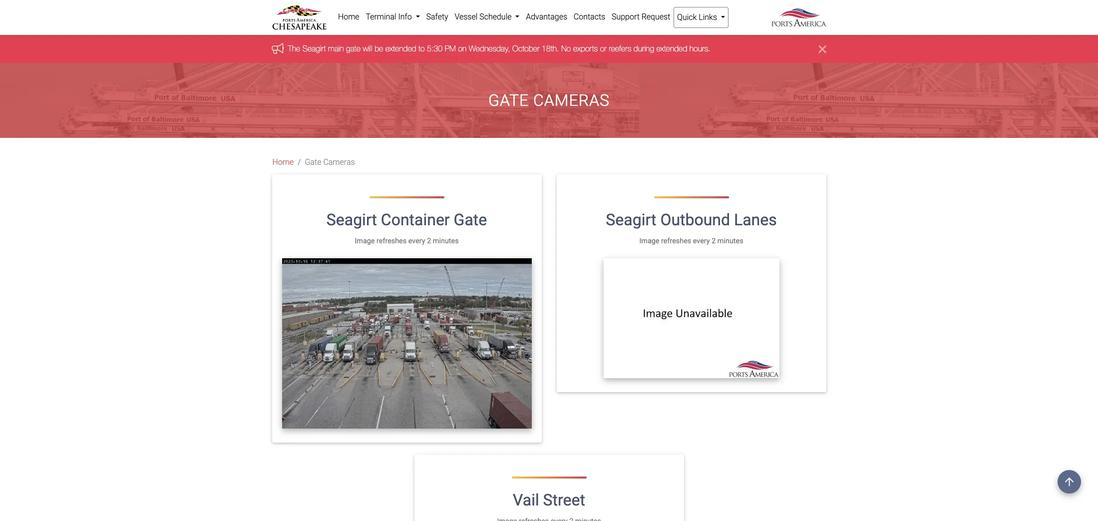 Task type: vqa. For each thing, say whether or not it's contained in the screenshot.
QUICK LINKS link
yes



Task type: describe. For each thing, give the bounding box(es) containing it.
vessel
[[455, 12, 478, 21]]

the seagirt main gate will be extended to 5:30 pm on wednesday, october 18th.  no exports or reefers during extended hours. link
[[288, 44, 711, 53]]

wednesday,
[[469, 44, 510, 53]]

terminal
[[366, 12, 396, 21]]

the seagirt main gate will be extended to 5:30 pm on wednesday, october 18th.  no exports or reefers during extended hours.
[[288, 44, 711, 53]]

seagirt container gate
[[327, 211, 487, 230]]

image refreshes every 2 minutes for container
[[355, 237, 459, 245]]

support request link
[[609, 7, 674, 27]]

seagirt for seagirt container gate
[[327, 211, 377, 230]]

on
[[458, 44, 467, 53]]

terminal info
[[366, 12, 414, 21]]

2 for outbound
[[712, 237, 716, 245]]

1 extended from the left
[[386, 44, 417, 53]]

0 horizontal spatial cameras
[[323, 158, 355, 167]]

vessel schedule
[[455, 12, 514, 21]]

quick links link
[[674, 7, 729, 28]]

0 horizontal spatial gate
[[305, 158, 322, 167]]

5:30
[[427, 44, 443, 53]]

to
[[419, 44, 425, 53]]

seagirt outbound lanes
[[606, 211, 777, 230]]

main
[[328, 44, 344, 53]]

image for outbound
[[640, 237, 660, 245]]

bullhorn image
[[272, 43, 288, 54]]

gate
[[346, 44, 361, 53]]

safety
[[426, 12, 449, 21]]

safety link
[[423, 7, 452, 27]]

or
[[600, 44, 607, 53]]

october
[[513, 44, 540, 53]]

close image
[[819, 43, 827, 55]]

terminal info link
[[363, 7, 423, 27]]

every for outbound
[[693, 237, 710, 245]]

support
[[612, 12, 640, 21]]

2 extended from the left
[[657, 44, 688, 53]]

1 horizontal spatial cameras
[[534, 91, 610, 110]]

image refreshes every 2 minutes for outbound
[[640, 237, 744, 245]]

vessel schedule link
[[452, 7, 523, 27]]

0 vertical spatial gate cameras
[[489, 91, 610, 110]]

vail
[[513, 491, 539, 510]]

0 vertical spatial gate
[[489, 91, 529, 110]]

support request
[[612, 12, 671, 21]]

outbound
[[661, 211, 730, 230]]

every for container
[[409, 237, 425, 245]]

refreshes for outbound
[[662, 237, 692, 245]]

minutes for outbound
[[718, 237, 744, 245]]

will
[[363, 44, 373, 53]]

0 horizontal spatial gate cameras
[[305, 158, 355, 167]]



Task type: locate. For each thing, give the bounding box(es) containing it.
1 horizontal spatial live image image
[[604, 259, 780, 378]]

links
[[699, 12, 717, 22]]

0 horizontal spatial home
[[273, 158, 294, 167]]

0 vertical spatial home
[[338, 12, 360, 21]]

1 live image image from the left
[[282, 259, 532, 429]]

no
[[562, 44, 571, 53]]

1 horizontal spatial gate
[[454, 211, 487, 230]]

every down container
[[409, 237, 425, 245]]

0 horizontal spatial every
[[409, 237, 425, 245]]

be
[[375, 44, 383, 53]]

image down seagirt outbound lanes
[[640, 237, 660, 245]]

1 2 from the left
[[427, 237, 431, 245]]

1 horizontal spatial image
[[640, 237, 660, 245]]

0 vertical spatial home link
[[335, 7, 363, 27]]

2 image refreshes every 2 minutes from the left
[[640, 237, 744, 245]]

0 horizontal spatial image
[[355, 237, 375, 245]]

2
[[427, 237, 431, 245], [712, 237, 716, 245]]

refreshes for container
[[377, 237, 407, 245]]

1 horizontal spatial home link
[[335, 7, 363, 27]]

1 refreshes from the left
[[377, 237, 407, 245]]

live image image
[[282, 259, 532, 429], [604, 259, 780, 378]]

2 refreshes from the left
[[662, 237, 692, 245]]

2 down container
[[427, 237, 431, 245]]

contacts
[[574, 12, 606, 21]]

request
[[642, 12, 671, 21]]

image refreshes every 2 minutes down seagirt outbound lanes
[[640, 237, 744, 245]]

seagirt
[[303, 44, 326, 53], [327, 211, 377, 230], [606, 211, 657, 230]]

1 minutes from the left
[[433, 237, 459, 245]]

2 horizontal spatial gate
[[489, 91, 529, 110]]

1 image from the left
[[355, 237, 375, 245]]

1 horizontal spatial gate cameras
[[489, 91, 610, 110]]

2 for container
[[427, 237, 431, 245]]

refreshes down seagirt outbound lanes
[[662, 237, 692, 245]]

cameras
[[534, 91, 610, 110], [323, 158, 355, 167]]

every
[[409, 237, 425, 245], [693, 237, 710, 245]]

image
[[355, 237, 375, 245], [640, 237, 660, 245]]

refreshes down seagirt container gate
[[377, 237, 407, 245]]

every down outbound
[[693, 237, 710, 245]]

1 every from the left
[[409, 237, 425, 245]]

extended left to at the left of page
[[386, 44, 417, 53]]

quick links
[[678, 12, 719, 22]]

minutes down container
[[433, 237, 459, 245]]

exports
[[573, 44, 598, 53]]

image down seagirt container gate
[[355, 237, 375, 245]]

go to top image
[[1058, 470, 1082, 494]]

2 2 from the left
[[712, 237, 716, 245]]

contacts link
[[571, 7, 609, 27]]

extended
[[386, 44, 417, 53], [657, 44, 688, 53]]

container
[[381, 211, 450, 230]]

gate
[[489, 91, 529, 110], [305, 158, 322, 167], [454, 211, 487, 230]]

refreshes
[[377, 237, 407, 245], [662, 237, 692, 245]]

image for container
[[355, 237, 375, 245]]

vail street
[[513, 491, 586, 510]]

info
[[398, 12, 412, 21]]

1 horizontal spatial extended
[[657, 44, 688, 53]]

18th.
[[542, 44, 559, 53]]

0 horizontal spatial seagirt
[[303, 44, 326, 53]]

2 down outbound
[[712, 237, 716, 245]]

seagirt inside alert
[[303, 44, 326, 53]]

0 horizontal spatial live image image
[[282, 259, 532, 429]]

live image image for container
[[282, 259, 532, 429]]

minutes
[[433, 237, 459, 245], [718, 237, 744, 245]]

street
[[543, 491, 586, 510]]

advantages link
[[523, 7, 571, 27]]

home link
[[335, 7, 363, 27], [273, 157, 294, 169]]

1 horizontal spatial home
[[338, 12, 360, 21]]

minutes down lanes
[[718, 237, 744, 245]]

1 horizontal spatial every
[[693, 237, 710, 245]]

extended right the during at the right top of the page
[[657, 44, 688, 53]]

during
[[634, 44, 655, 53]]

live image image for outbound
[[604, 259, 780, 378]]

2 minutes from the left
[[718, 237, 744, 245]]

the
[[288, 44, 300, 53]]

image refreshes every 2 minutes down seagirt container gate
[[355, 237, 459, 245]]

0 horizontal spatial 2
[[427, 237, 431, 245]]

2 live image image from the left
[[604, 259, 780, 378]]

1 vertical spatial home link
[[273, 157, 294, 169]]

1 vertical spatial gate
[[305, 158, 322, 167]]

lanes
[[734, 211, 777, 230]]

quick
[[678, 12, 697, 22]]

0 horizontal spatial home link
[[273, 157, 294, 169]]

advantages
[[526, 12, 568, 21]]

1 vertical spatial cameras
[[323, 158, 355, 167]]

reefers
[[609, 44, 632, 53]]

2 horizontal spatial seagirt
[[606, 211, 657, 230]]

image refreshes every 2 minutes
[[355, 237, 459, 245], [640, 237, 744, 245]]

2 image from the left
[[640, 237, 660, 245]]

1 vertical spatial home
[[273, 158, 294, 167]]

pm
[[445, 44, 456, 53]]

0 horizontal spatial refreshes
[[377, 237, 407, 245]]

1 image refreshes every 2 minutes from the left
[[355, 237, 459, 245]]

minutes for container
[[433, 237, 459, 245]]

1 horizontal spatial minutes
[[718, 237, 744, 245]]

the seagirt main gate will be extended to 5:30 pm on wednesday, october 18th.  no exports or reefers during extended hours. alert
[[0, 35, 1099, 63]]

seagirt for seagirt outbound lanes
[[606, 211, 657, 230]]

1 horizontal spatial image refreshes every 2 minutes
[[640, 237, 744, 245]]

schedule
[[480, 12, 512, 21]]

home
[[338, 12, 360, 21], [273, 158, 294, 167]]

0 horizontal spatial image refreshes every 2 minutes
[[355, 237, 459, 245]]

hours.
[[690, 44, 711, 53]]

0 horizontal spatial extended
[[386, 44, 417, 53]]

2 vertical spatial gate
[[454, 211, 487, 230]]

2 every from the left
[[693, 237, 710, 245]]

gate cameras
[[489, 91, 610, 110], [305, 158, 355, 167]]

1 horizontal spatial seagirt
[[327, 211, 377, 230]]

0 horizontal spatial minutes
[[433, 237, 459, 245]]

1 horizontal spatial refreshes
[[662, 237, 692, 245]]

0 vertical spatial cameras
[[534, 91, 610, 110]]

1 horizontal spatial 2
[[712, 237, 716, 245]]

1 vertical spatial gate cameras
[[305, 158, 355, 167]]



